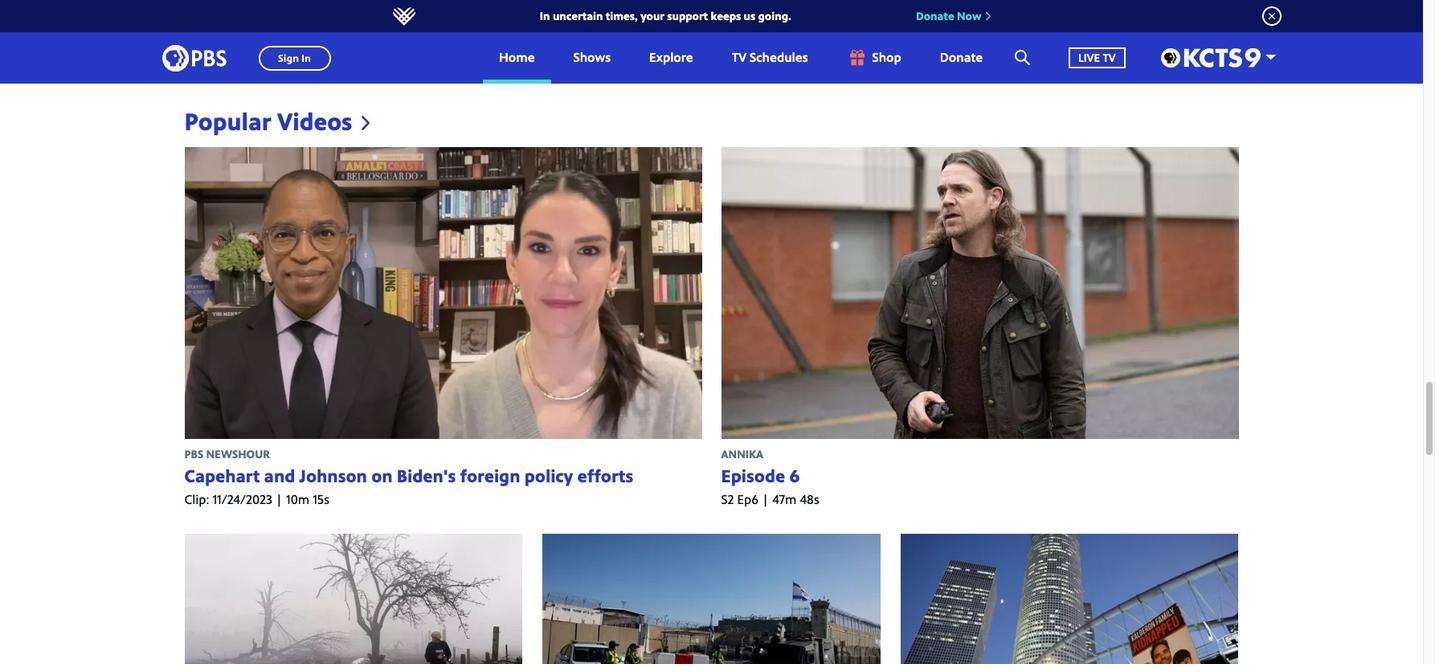 Task type: describe. For each thing, give the bounding box(es) containing it.
search image
[[1016, 50, 1031, 65]]

explore
[[650, 49, 694, 66]]

newshour
[[206, 446, 270, 461]]

donate link
[[924, 32, 999, 84]]

explore link
[[634, 32, 710, 84]]

donate now
[[917, 8, 982, 23]]

home
[[499, 49, 535, 66]]

tv schedules
[[732, 49, 808, 66]]

clip:
[[185, 490, 209, 508]]

in uncertain times, your support keeps us going.
[[540, 8, 792, 23]]

ep6
[[738, 490, 759, 508]]

pbs newshour capehart and johnson on biden's foreign policy efforts clip: 11/24/2023 | 10m 15s
[[185, 446, 634, 508]]

on
[[372, 463, 393, 487]]

and
[[264, 463, 295, 487]]

10m
[[286, 490, 310, 508]]

video thumbnail: pbs newshour november 24, 2023 - pbs newshour full episode image
[[543, 534, 881, 664]]

1 horizontal spatial tv
[[1103, 50, 1116, 65]]

popular videos
[[185, 105, 352, 138]]

now
[[958, 8, 982, 23]]

videos
[[277, 105, 352, 138]]

donate for donate
[[941, 49, 983, 66]]

johnson
[[300, 463, 367, 487]]

video thumbnail: frontline 20 days in mariupol image
[[185, 534, 523, 664]]

kcts 9 image
[[1161, 48, 1261, 68]]

home link
[[483, 32, 551, 84]]

video thumbnail: pbs newshour capehart and johnson on biden's foreign policy efforts image
[[185, 147, 702, 439]]

15s
[[313, 490, 330, 508]]

going.
[[759, 8, 792, 23]]

popular
[[185, 105, 272, 138]]

0 horizontal spatial tv
[[732, 49, 747, 66]]

pbs newshour link
[[185, 446, 270, 461]]

foreign
[[460, 463, 521, 487]]



Task type: locate. For each thing, give the bounding box(es) containing it.
s2
[[722, 490, 734, 508]]

0 vertical spatial donate
[[917, 8, 955, 23]]

annika
[[722, 446, 764, 461]]

uncertain
[[553, 8, 603, 23]]

support
[[668, 8, 708, 23]]

popular videos link
[[185, 105, 370, 138]]

pbs
[[185, 446, 204, 461]]

live tv link
[[1053, 32, 1142, 84]]

pbs image
[[162, 40, 226, 76]]

1 horizontal spatial |
[[762, 490, 770, 508]]

times,
[[606, 8, 638, 23]]

47m
[[773, 490, 797, 508]]

tv right live
[[1103, 50, 1116, 65]]

shows link
[[558, 32, 627, 84]]

video thumbnail: pbs newshour november 21, 2023 - pbs newshour full episode image
[[901, 534, 1239, 664]]

live
[[1079, 50, 1101, 65]]

efforts
[[578, 463, 634, 487]]

1 vertical spatial donate
[[941, 49, 983, 66]]

| inside annika episode 6 s2 ep6 | 47m 48s
[[762, 490, 770, 508]]

capehart
[[185, 463, 260, 487]]

11/24/2023
[[213, 490, 272, 508]]

tv
[[732, 49, 747, 66], [1103, 50, 1116, 65]]

1 | from the left
[[276, 490, 283, 508]]

donate left now
[[917, 8, 955, 23]]

live tv
[[1079, 50, 1116, 65]]

keeps
[[711, 8, 741, 23]]

policy
[[525, 463, 573, 487]]

capehart and johnson on biden's foreign policy efforts link
[[185, 463, 702, 488]]

| right ep6
[[762, 490, 770, 508]]

video thumbnail: annika episode 6 image
[[722, 147, 1239, 439]]

shows
[[574, 49, 611, 66]]

episode
[[722, 463, 786, 487]]

schedules
[[750, 49, 808, 66]]

2 | from the left
[[762, 490, 770, 508]]

| inside pbs newshour capehart and johnson on biden's foreign policy efforts clip: 11/24/2023 | 10m 15s
[[276, 490, 283, 508]]

0 horizontal spatial |
[[276, 490, 283, 508]]

biden's
[[397, 463, 456, 487]]

us
[[744, 8, 756, 23]]

annika episode 6 s2 ep6 | 47m 48s
[[722, 446, 820, 508]]

shop
[[873, 49, 902, 66]]

close image
[[1263, 6, 1282, 26]]

your
[[641, 8, 665, 23]]

|
[[276, 490, 283, 508], [762, 490, 770, 508]]

| left 10m
[[276, 490, 283, 508]]

tv schedules link
[[716, 32, 825, 84]]

donate for donate now
[[917, 8, 955, 23]]

episode 6 link
[[722, 463, 1239, 488]]

donate
[[917, 8, 955, 23], [941, 49, 983, 66]]

in
[[540, 8, 550, 23]]

annika link
[[722, 446, 764, 461]]

tv left schedules
[[732, 49, 747, 66]]

6
[[790, 463, 800, 487]]

48s
[[800, 490, 820, 508]]

shop link
[[831, 32, 918, 84]]

donate down now
[[941, 49, 983, 66]]



Task type: vqa. For each thing, say whether or not it's contained in the screenshot.
Watch within WATCH DOCUMENTARIES THAT FEATURE VETERANS' EXPERIENCES.
no



